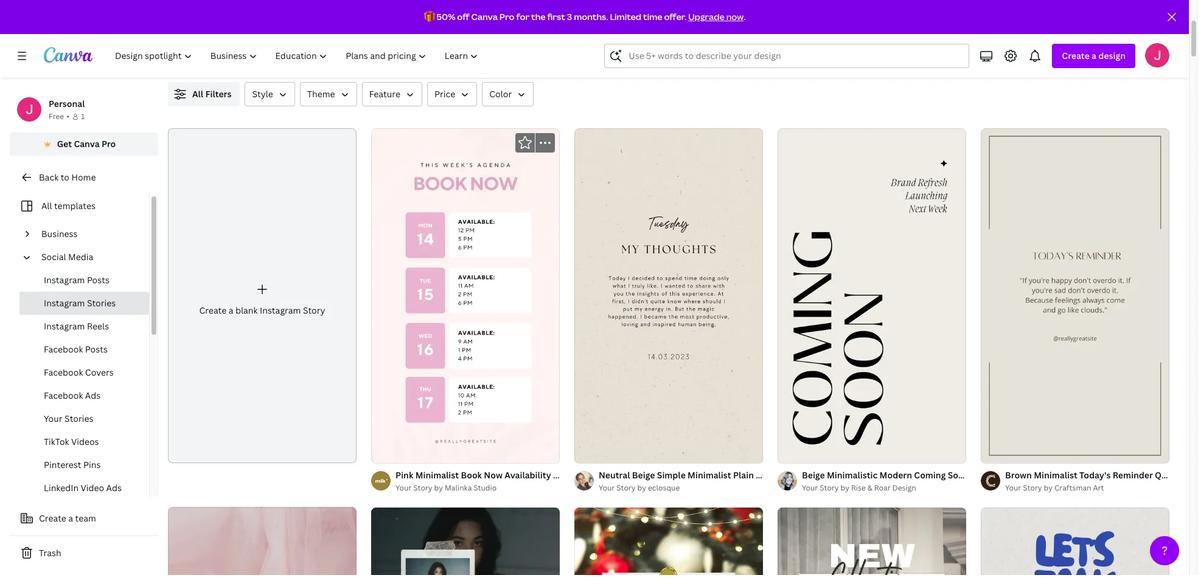 Task type: describe. For each thing, give the bounding box(es) containing it.
roar
[[874, 483, 891, 494]]

time
[[643, 11, 662, 23]]

instagram inside create a blank instagram story element
[[260, 305, 301, 316]]

🎁
[[424, 11, 435, 23]]

pink abstract minimalist coming soon instagram story image
[[168, 508, 357, 576]]

brown
[[1005, 470, 1032, 481]]

theme
[[307, 88, 335, 100]]

neutral beige simple minimalist plain text block instagram story link
[[599, 469, 866, 483]]

create a design
[[1062, 50, 1126, 61]]

instagram reels
[[44, 321, 109, 332]]

feature
[[369, 88, 400, 100]]

stories for your stories
[[65, 413, 93, 425]]

your inside the pink minimalist book now availability nail salon instagram story your story by malinka studio
[[396, 483, 412, 494]]

beige inside neutral beige simple minimalist plain text block instagram story your story by eclosque
[[632, 470, 655, 481]]

business link
[[37, 223, 142, 246]]

templates for all templates
[[54, 200, 96, 212]]

top level navigation element
[[107, 44, 489, 68]]

get canva pro button
[[10, 133, 158, 156]]

all for all filters
[[192, 88, 203, 100]]

video
[[81, 483, 104, 494]]

simple
[[657, 470, 686, 481]]

back to home
[[39, 172, 96, 183]]

videos
[[71, 436, 99, 448]]

to
[[61, 172, 69, 183]]

by inside the pink minimalist book now availability nail salon instagram story your story by malinka studio
[[434, 483, 443, 494]]

upgrade
[[688, 11, 725, 23]]

off
[[457, 11, 470, 23]]

block
[[775, 470, 798, 481]]

covers
[[85, 367, 114, 378]]

reminder
[[1113, 470, 1153, 481]]

create a team
[[39, 513, 96, 525]]

soon
[[948, 470, 969, 481]]

by inside neutral beige simple minimalist plain text block instagram story your story by eclosque
[[637, 483, 646, 494]]

1
[[81, 111, 85, 122]]

text
[[756, 470, 773, 481]]

your story by craftsman art link
[[1005, 483, 1169, 495]]

Search search field
[[629, 44, 962, 68]]

create a blank instagram story link
[[168, 128, 357, 464]]

color button
[[482, 82, 534, 106]]

minimalist for brown
[[1034, 470, 1077, 481]]

brown minimalist today's reminder quote inst your story by craftsman art
[[1005, 470, 1198, 494]]

pinterest pins
[[44, 459, 101, 471]]

facebook for facebook posts
[[44, 344, 83, 355]]

beige minimalistic modern coming soon launch instagram story image
[[778, 128, 966, 464]]

brown minimalist today's reminder quote instagram story image
[[981, 128, 1169, 464]]

back
[[39, 172, 59, 183]]

instagram inside the pink minimalist book now availability nail salon instagram story your story by malinka studio
[[597, 470, 639, 481]]

create for create a blank instagram story
[[199, 305, 227, 316]]

your inside brown minimalist today's reminder quote inst your story by craftsman art
[[1005, 483, 1021, 494]]

instagram up the instagram reels
[[44, 298, 85, 309]]

today's
[[1079, 470, 1111, 481]]

instagram story templates image
[[910, 0, 1169, 51]]

all templates link
[[17, 195, 142, 218]]

craftsman
[[1054, 483, 1091, 494]]

price button
[[427, 82, 477, 106]]

pink minimalist book now availability nail salon instagram story your story by malinka studio
[[396, 470, 663, 494]]

facebook ads link
[[19, 385, 149, 408]]

🎁 50% off canva pro for the first 3 months. limited time offer. upgrade now .
[[424, 11, 746, 23]]

268,425 templates
[[168, 100, 244, 112]]

neutral
[[599, 470, 630, 481]]

pink minimalist book now availability nail salon instagram story link
[[396, 469, 663, 483]]

style button
[[245, 82, 295, 106]]

james peterson image
[[1145, 43, 1169, 68]]

your stories
[[44, 413, 93, 425]]

price
[[434, 88, 455, 100]]

limited
[[610, 11, 641, 23]]

back to home link
[[10, 166, 158, 190]]

get
[[57, 138, 72, 150]]

design
[[892, 483, 916, 494]]

all filters
[[192, 88, 231, 100]]

•
[[66, 111, 69, 122]]

instagram inside instagram posts link
[[44, 274, 85, 286]]

facebook posts
[[44, 344, 108, 355]]

facebook ads
[[44, 390, 101, 402]]

minimalistic
[[827, 470, 878, 481]]

by inside brown minimalist today's reminder quote inst your story by craftsman art
[[1044, 483, 1053, 494]]

rise
[[851, 483, 866, 494]]

style
[[252, 88, 273, 100]]

pro inside button
[[102, 138, 116, 150]]

now
[[484, 470, 503, 481]]

&
[[868, 483, 872, 494]]

brown minimalist today's reminder quote inst link
[[1005, 469, 1198, 483]]

minimalist inside neutral beige simple minimalist plain text block instagram story your story by eclosque
[[688, 470, 731, 481]]

gold classy and elegant merry christmas instagram story image
[[574, 508, 763, 576]]

first
[[547, 11, 565, 23]]

malinka
[[445, 483, 472, 494]]

a for team
[[68, 513, 73, 525]]

coming
[[914, 470, 946, 481]]

personal
[[49, 98, 85, 110]]



Task type: vqa. For each thing, say whether or not it's contained in the screenshot.
the middle the a
yes



Task type: locate. For each thing, give the bounding box(es) containing it.
1 horizontal spatial all
[[192, 88, 203, 100]]

0 horizontal spatial a
[[68, 513, 73, 525]]

minimalist
[[415, 470, 459, 481], [688, 470, 731, 481], [1034, 470, 1077, 481]]

canva
[[471, 11, 498, 23], [74, 138, 100, 150]]

posts down reels
[[85, 344, 108, 355]]

facebook for facebook covers
[[44, 367, 83, 378]]

facebook down the instagram reels
[[44, 344, 83, 355]]

by left eclosque
[[637, 483, 646, 494]]

design
[[1098, 50, 1126, 61]]

posts for instagram posts
[[87, 274, 109, 286]]

2 minimalist from the left
[[688, 470, 731, 481]]

a inside dropdown button
[[1092, 50, 1096, 61]]

0 vertical spatial create
[[1062, 50, 1090, 61]]

home
[[71, 172, 96, 183]]

canva inside button
[[74, 138, 100, 150]]

create a team button
[[10, 507, 158, 531]]

facebook up facebook ads
[[44, 367, 83, 378]]

plain
[[733, 470, 754, 481]]

your down pink
[[396, 483, 412, 494]]

3 minimalist from the left
[[1034, 470, 1077, 481]]

offer.
[[664, 11, 687, 23]]

book
[[461, 470, 482, 481]]

fashion new collection instagram story image
[[778, 508, 966, 576]]

2 facebook from the top
[[44, 367, 83, 378]]

1 horizontal spatial templates
[[202, 100, 244, 112]]

instagram down social media
[[44, 274, 85, 286]]

social media link
[[37, 246, 142, 269]]

pinterest pins link
[[19, 454, 149, 477]]

your inside the beige minimalistic modern coming soon launch instagram story your story by rise & roar design
[[802, 483, 818, 494]]

pro
[[499, 11, 514, 23], [102, 138, 116, 150]]

linkedin
[[44, 483, 79, 494]]

facebook posts link
[[19, 338, 149, 361]]

your down neutral
[[599, 483, 615, 494]]

instagram up facebook posts
[[44, 321, 85, 332]]

pro left "for"
[[499, 11, 514, 23]]

pro up back to home link on the left top of page
[[102, 138, 116, 150]]

3 facebook from the top
[[44, 390, 83, 402]]

all for all templates
[[41, 200, 52, 212]]

templates down filters
[[202, 100, 244, 112]]

now
[[726, 11, 744, 23]]

all down the back on the left of the page
[[41, 200, 52, 212]]

beige right block
[[802, 470, 825, 481]]

your story by rise & roar design link
[[802, 483, 966, 495]]

facebook for facebook ads
[[44, 390, 83, 402]]

templates down back to home at the left top of the page
[[54, 200, 96, 212]]

instagram posts link
[[19, 269, 149, 292]]

minimalist for pink
[[415, 470, 459, 481]]

facebook covers
[[44, 367, 114, 378]]

1 vertical spatial canva
[[74, 138, 100, 150]]

facebook up your stories
[[44, 390, 83, 402]]

templates
[[202, 100, 244, 112], [54, 200, 96, 212]]

0 vertical spatial stories
[[87, 298, 116, 309]]

feature button
[[362, 82, 422, 106]]

3 by from the left
[[841, 483, 849, 494]]

0 horizontal spatial pro
[[102, 138, 116, 150]]

instagram inside instagram reels link
[[44, 321, 85, 332]]

instagram inside neutral beige simple minimalist plain text block instagram story your story by eclosque
[[800, 470, 842, 481]]

create down linkedin
[[39, 513, 66, 525]]

None search field
[[604, 44, 970, 68]]

create for create a design
[[1062, 50, 1090, 61]]

by left malinka
[[434, 483, 443, 494]]

2 vertical spatial facebook
[[44, 390, 83, 402]]

eclosque
[[648, 483, 680, 494]]

instagram right blank
[[260, 305, 301, 316]]

1 horizontal spatial create
[[199, 305, 227, 316]]

color
[[489, 88, 512, 100]]

instagram right block
[[800, 470, 842, 481]]

free •
[[49, 111, 69, 122]]

ads
[[85, 390, 101, 402], [106, 483, 122, 494]]

create a blank instagram story
[[199, 305, 325, 316]]

3
[[567, 11, 572, 23]]

a for design
[[1092, 50, 1096, 61]]

1 horizontal spatial minimalist
[[688, 470, 731, 481]]

a left design at the top right of the page
[[1092, 50, 1096, 61]]

0 horizontal spatial minimalist
[[415, 470, 459, 481]]

pins
[[83, 459, 101, 471]]

your stories link
[[19, 408, 149, 431]]

create left blank
[[199, 305, 227, 316]]

create a blank instagram story element
[[168, 128, 357, 464]]

create a design button
[[1052, 44, 1135, 68]]

1 horizontal spatial pro
[[499, 11, 514, 23]]

0 vertical spatial pro
[[499, 11, 514, 23]]

a left blank
[[229, 305, 233, 316]]

0 vertical spatial ads
[[85, 390, 101, 402]]

availability
[[505, 470, 551, 481]]

create inside dropdown button
[[1062, 50, 1090, 61]]

launch
[[971, 470, 1001, 481]]

.
[[744, 11, 746, 23]]

pink minimalist book now availability nail salon instagram story image
[[371, 128, 560, 464]]

by left rise
[[841, 483, 849, 494]]

free
[[49, 111, 64, 122]]

nail
[[553, 470, 570, 481]]

stories for instagram stories
[[87, 298, 116, 309]]

instagram inside the beige minimalistic modern coming soon launch instagram story your story by rise & roar design
[[1004, 470, 1045, 481]]

instagram right salon
[[597, 470, 639, 481]]

for
[[516, 11, 529, 23]]

your left rise
[[802, 483, 818, 494]]

0 horizontal spatial create
[[39, 513, 66, 525]]

50%
[[437, 11, 455, 23]]

1 vertical spatial ads
[[106, 483, 122, 494]]

1 vertical spatial templates
[[54, 200, 96, 212]]

photo collage polaroid film frame vintage lifestyle aesthetic feminine instagram story template image
[[371, 508, 560, 576]]

1 beige from the left
[[632, 470, 655, 481]]

by left craftsman at the right bottom of page
[[1044, 483, 1053, 494]]

quote
[[1155, 470, 1181, 481]]

minimalist up the your story by eclosque link
[[688, 470, 731, 481]]

268,425
[[168, 100, 200, 112]]

beige minimalistic modern coming soon launch instagram story your story by rise & roar design
[[802, 470, 1070, 494]]

1 horizontal spatial beige
[[802, 470, 825, 481]]

social
[[41, 251, 66, 263]]

theme button
[[300, 82, 357, 106]]

1 vertical spatial all
[[41, 200, 52, 212]]

linkedin video ads
[[44, 483, 122, 494]]

instagram
[[44, 274, 85, 286], [44, 298, 85, 309], [260, 305, 301, 316], [44, 321, 85, 332], [597, 470, 639, 481], [800, 470, 842, 481], [1004, 470, 1045, 481]]

ads right video
[[106, 483, 122, 494]]

ads down covers at the bottom of page
[[85, 390, 101, 402]]

1 minimalist from the left
[[415, 470, 459, 481]]

posts
[[87, 274, 109, 286], [85, 344, 108, 355]]

facebook inside facebook ads link
[[44, 390, 83, 402]]

story inside brown minimalist today's reminder quote inst your story by craftsman art
[[1023, 483, 1042, 494]]

inst
[[1183, 470, 1198, 481]]

instagram stories
[[44, 298, 116, 309]]

2 vertical spatial create
[[39, 513, 66, 525]]

0 vertical spatial canva
[[471, 11, 498, 23]]

your down brown at the right bottom
[[1005, 483, 1021, 494]]

instagram right launch
[[1004, 470, 1045, 481]]

0 vertical spatial all
[[192, 88, 203, 100]]

your story by malinka studio link
[[396, 483, 560, 495]]

all templates
[[41, 200, 96, 212]]

2 horizontal spatial minimalist
[[1034, 470, 1077, 481]]

1 facebook from the top
[[44, 344, 83, 355]]

templates for 268,425 templates
[[202, 100, 244, 112]]

a inside button
[[68, 513, 73, 525]]

canva right get
[[74, 138, 100, 150]]

ads inside facebook ads link
[[85, 390, 101, 402]]

0 horizontal spatial all
[[41, 200, 52, 212]]

your inside neutral beige simple minimalist plain text block instagram story your story by eclosque
[[599, 483, 615, 494]]

create inside button
[[39, 513, 66, 525]]

2 horizontal spatial create
[[1062, 50, 1090, 61]]

facebook covers link
[[19, 361, 149, 385]]

ads inside the linkedin video ads link
[[106, 483, 122, 494]]

months.
[[574, 11, 608, 23]]

beige up eclosque
[[632, 470, 655, 481]]

2 vertical spatial a
[[68, 513, 73, 525]]

beige inside the beige minimalistic modern coming soon launch instagram story your story by rise & roar design
[[802, 470, 825, 481]]

by inside the beige minimalistic modern coming soon launch instagram story your story by rise & roar design
[[841, 483, 849, 494]]

a
[[1092, 50, 1096, 61], [229, 305, 233, 316], [68, 513, 73, 525]]

get canva pro
[[57, 138, 116, 150]]

all up 268,425 templates
[[192, 88, 203, 100]]

canva right off
[[471, 11, 498, 23]]

reels
[[87, 321, 109, 332]]

minimalist up craftsman at the right bottom of page
[[1034, 470, 1077, 481]]

tiktok videos link
[[19, 431, 149, 454]]

stories up reels
[[87, 298, 116, 309]]

1 by from the left
[[434, 483, 443, 494]]

minimalist up malinka
[[415, 470, 459, 481]]

create left design at the top right of the page
[[1062, 50, 1090, 61]]

posts for facebook posts
[[85, 344, 108, 355]]

beige minimalistic modern coming soon launch instagram story link
[[802, 469, 1070, 483]]

2 beige from the left
[[802, 470, 825, 481]]

0 vertical spatial facebook
[[44, 344, 83, 355]]

1 vertical spatial a
[[229, 305, 233, 316]]

art
[[1093, 483, 1104, 494]]

1 vertical spatial stories
[[65, 413, 93, 425]]

blank
[[235, 305, 258, 316]]

1 horizontal spatial canva
[[471, 11, 498, 23]]

all
[[192, 88, 203, 100], [41, 200, 52, 212]]

2 horizontal spatial a
[[1092, 50, 1096, 61]]

a for blank
[[229, 305, 233, 316]]

by
[[434, 483, 443, 494], [637, 483, 646, 494], [841, 483, 849, 494], [1044, 483, 1053, 494]]

0 vertical spatial posts
[[87, 274, 109, 286]]

1 horizontal spatial ads
[[106, 483, 122, 494]]

1 vertical spatial facebook
[[44, 367, 83, 378]]

facebook inside the facebook covers link
[[44, 367, 83, 378]]

minimalist inside brown minimalist today's reminder quote inst your story by craftsman art
[[1034, 470, 1077, 481]]

upgrade now button
[[688, 11, 744, 23]]

0 horizontal spatial ads
[[85, 390, 101, 402]]

your up tiktok
[[44, 413, 62, 425]]

linkedin video ads link
[[19, 477, 149, 500]]

facebook inside facebook posts link
[[44, 344, 83, 355]]

create for create a team
[[39, 513, 66, 525]]

minimalist inside the pink minimalist book now availability nail salon instagram story your story by malinka studio
[[415, 470, 459, 481]]

stories
[[87, 298, 116, 309], [65, 413, 93, 425]]

1 vertical spatial create
[[199, 305, 227, 316]]

1 vertical spatial posts
[[85, 344, 108, 355]]

neutral beige simple minimalist plain text block instagram story image
[[574, 128, 763, 464]]

stories down facebook ads link
[[65, 413, 93, 425]]

modern
[[880, 470, 912, 481]]

team
[[75, 513, 96, 525]]

pink
[[396, 470, 413, 481]]

0 vertical spatial templates
[[202, 100, 244, 112]]

a left team
[[68, 513, 73, 525]]

all inside button
[[192, 88, 203, 100]]

2 by from the left
[[637, 483, 646, 494]]

posts down social media link
[[87, 274, 109, 286]]

4 by from the left
[[1044, 483, 1053, 494]]

0 horizontal spatial beige
[[632, 470, 655, 481]]

0 horizontal spatial templates
[[54, 200, 96, 212]]

your story by eclosque link
[[599, 483, 763, 495]]

filters
[[205, 88, 231, 100]]

social media
[[41, 251, 93, 263]]

0 horizontal spatial canva
[[74, 138, 100, 150]]

trash link
[[10, 542, 158, 566]]

studio
[[474, 483, 497, 494]]

1 horizontal spatial a
[[229, 305, 233, 316]]

trash
[[39, 548, 61, 559]]

1 vertical spatial pro
[[102, 138, 116, 150]]

0 vertical spatial a
[[1092, 50, 1096, 61]]



